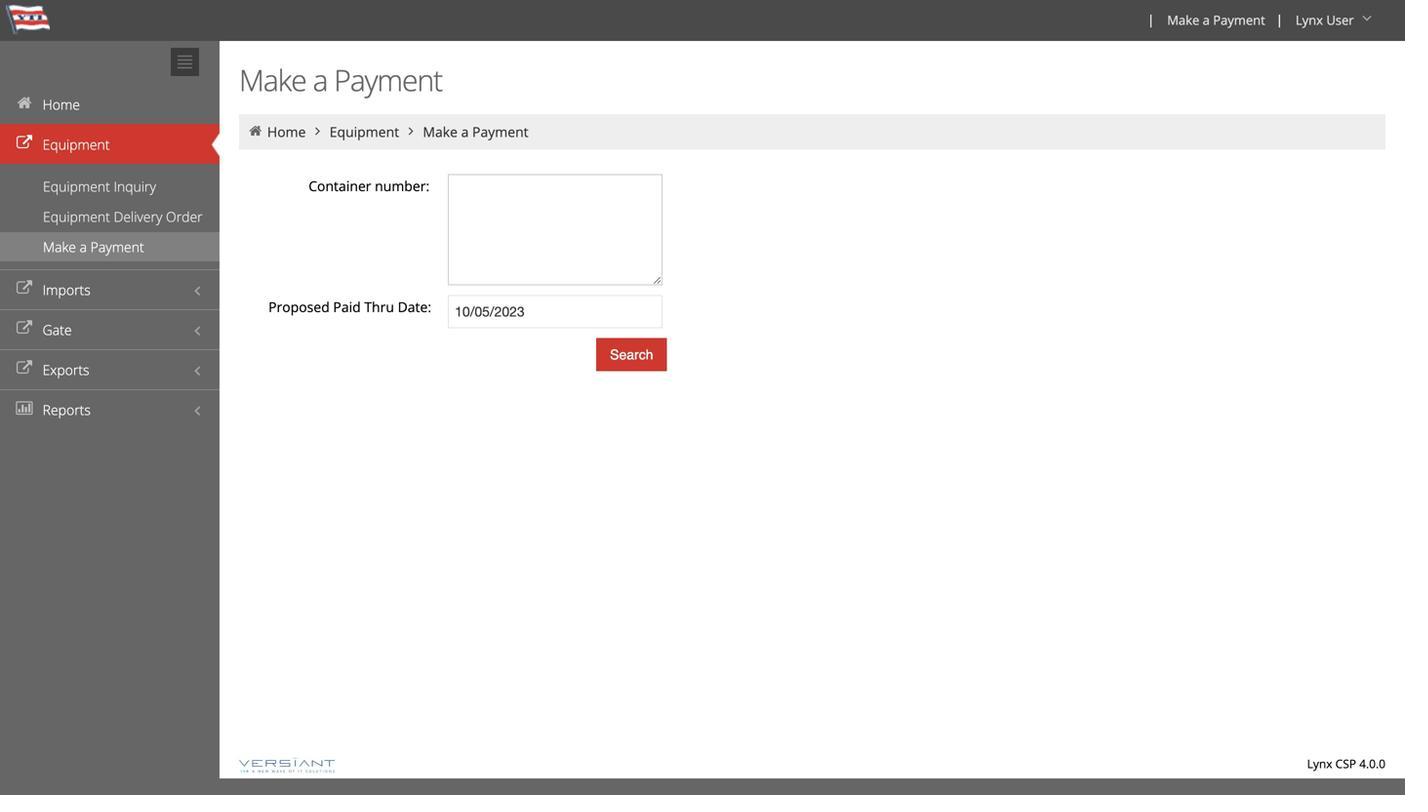 Task type: vqa. For each thing, say whether or not it's contained in the screenshot.
Enter
no



Task type: describe. For each thing, give the bounding box(es) containing it.
home image
[[247, 124, 264, 138]]

imports link
[[0, 269, 220, 309]]

payment up angle right image
[[334, 60, 442, 100]]

proposed paid thru date:
[[268, 298, 431, 316]]

search
[[610, 347, 653, 362]]

external link image for gate
[[15, 321, 34, 335]]

1 | from the left
[[1147, 11, 1154, 28]]

2 | from the left
[[1276, 11, 1283, 28]]

csp
[[1335, 756, 1356, 772]]

user
[[1326, 11, 1354, 29]]

reports link
[[0, 389, 220, 429]]

0 vertical spatial home
[[43, 95, 80, 114]]

Container number: text field
[[448, 174, 663, 285]]

payment left 'lynx user'
[[1213, 11, 1265, 29]]

payment down equipment delivery order on the left top
[[90, 238, 144, 256]]

imports
[[43, 281, 90, 299]]

1 horizontal spatial make a payment link
[[423, 122, 529, 141]]

external link image for exports
[[15, 362, 34, 375]]

equipment inquiry link
[[0, 172, 220, 201]]

bar chart image
[[15, 402, 34, 415]]

number:
[[375, 177, 429, 195]]

external link image
[[15, 136, 34, 150]]

payment right angle right image
[[472, 122, 529, 141]]

lynx user
[[1296, 11, 1354, 29]]

equipment for the right equipment link
[[330, 122, 399, 141]]

exports
[[43, 361, 89, 379]]

date:
[[398, 298, 431, 316]]

container number:
[[309, 177, 429, 195]]

exports link
[[0, 349, 220, 389]]

lynx for lynx csp 4.0.0
[[1307, 756, 1332, 772]]

1 horizontal spatial home link
[[267, 122, 306, 141]]

gate link
[[0, 309, 220, 349]]

equipment for equipment delivery order
[[43, 207, 110, 226]]

equipment delivery order
[[43, 207, 203, 226]]

reports
[[43, 401, 91, 419]]

paid
[[333, 298, 361, 316]]



Task type: locate. For each thing, give the bounding box(es) containing it.
home link
[[0, 84, 220, 124], [267, 122, 306, 141]]

2 vertical spatial external link image
[[15, 362, 34, 375]]

equipment down equipment inquiry
[[43, 207, 110, 226]]

inquiry
[[114, 177, 156, 196]]

equipment up equipment delivery order link
[[43, 177, 110, 196]]

lynx
[[1296, 11, 1323, 29], [1307, 756, 1332, 772]]

1 vertical spatial make a payment link
[[423, 122, 529, 141]]

2 external link image from the top
[[15, 321, 34, 335]]

external link image inside exports "link"
[[15, 362, 34, 375]]

lynx left user
[[1296, 11, 1323, 29]]

equipment link
[[330, 122, 399, 141], [0, 124, 220, 164]]

make
[[1167, 11, 1199, 29], [239, 60, 306, 100], [423, 122, 458, 141], [43, 238, 76, 256]]

1 horizontal spatial equipment link
[[330, 122, 399, 141]]

equipment up equipment inquiry
[[43, 135, 110, 154]]

lynx user link
[[1287, 0, 1384, 41]]

lynx left csp on the right bottom
[[1307, 756, 1332, 772]]

equipment delivery order link
[[0, 202, 220, 231]]

0 vertical spatial lynx
[[1296, 11, 1323, 29]]

1 vertical spatial lynx
[[1307, 756, 1332, 772]]

external link image left "gate"
[[15, 321, 34, 335]]

a
[[1203, 11, 1210, 29], [313, 60, 327, 100], [461, 122, 469, 141], [80, 238, 87, 256]]

equipment left angle right image
[[330, 122, 399, 141]]

equipment for equipment inquiry
[[43, 177, 110, 196]]

angle down image
[[1357, 11, 1377, 25]]

1 vertical spatial home
[[267, 122, 306, 141]]

None text field
[[448, 295, 663, 328]]

0 horizontal spatial home
[[43, 95, 80, 114]]

angle right image
[[403, 124, 420, 138]]

1 vertical spatial external link image
[[15, 321, 34, 335]]

angle right image
[[309, 124, 326, 138]]

external link image inside gate "link"
[[15, 321, 34, 335]]

lynx csp 4.0.0
[[1307, 756, 1386, 772]]

home right home icon
[[267, 122, 306, 141]]

equipment inquiry
[[43, 177, 156, 196]]

0 horizontal spatial make a payment link
[[0, 232, 220, 261]]

0 horizontal spatial home link
[[0, 84, 220, 124]]

home image
[[15, 96, 34, 110]]

make a payment
[[1167, 11, 1265, 29], [239, 60, 442, 100], [423, 122, 529, 141], [43, 238, 144, 256]]

container
[[309, 177, 371, 195]]

home link up equipment inquiry link at left top
[[0, 84, 220, 124]]

versiant image
[[239, 758, 335, 773]]

4.0.0
[[1359, 756, 1386, 772]]

equipment link left angle right image
[[330, 122, 399, 141]]

equipment
[[330, 122, 399, 141], [43, 135, 110, 154], [43, 177, 110, 196], [43, 207, 110, 226]]

|
[[1147, 11, 1154, 28], [1276, 11, 1283, 28]]

lynx for lynx user
[[1296, 11, 1323, 29]]

delivery
[[114, 207, 162, 226]]

order
[[166, 207, 203, 226]]

make a payment link
[[1158, 0, 1272, 41], [423, 122, 529, 141], [0, 232, 220, 261]]

proposed
[[268, 298, 330, 316]]

home
[[43, 95, 80, 114], [267, 122, 306, 141]]

equipment link up equipment inquiry link at left top
[[0, 124, 220, 164]]

external link image
[[15, 281, 34, 295], [15, 321, 34, 335], [15, 362, 34, 375]]

1 horizontal spatial home
[[267, 122, 306, 141]]

1 external link image from the top
[[15, 281, 34, 295]]

0 vertical spatial make a payment link
[[1158, 0, 1272, 41]]

external link image for imports
[[15, 281, 34, 295]]

1 horizontal spatial |
[[1276, 11, 1283, 28]]

home right home image
[[43, 95, 80, 114]]

0 vertical spatial external link image
[[15, 281, 34, 295]]

search button
[[596, 338, 667, 371]]

thru
[[364, 298, 394, 316]]

0 horizontal spatial equipment link
[[0, 124, 220, 164]]

external link image left imports on the left top of the page
[[15, 281, 34, 295]]

0 horizontal spatial |
[[1147, 11, 1154, 28]]

external link image up the bar chart image
[[15, 362, 34, 375]]

home link right home icon
[[267, 122, 306, 141]]

2 vertical spatial make a payment link
[[0, 232, 220, 261]]

payment
[[1213, 11, 1265, 29], [334, 60, 442, 100], [472, 122, 529, 141], [90, 238, 144, 256]]

3 external link image from the top
[[15, 362, 34, 375]]

gate
[[43, 321, 72, 339]]

2 horizontal spatial make a payment link
[[1158, 0, 1272, 41]]

external link image inside imports link
[[15, 281, 34, 295]]



